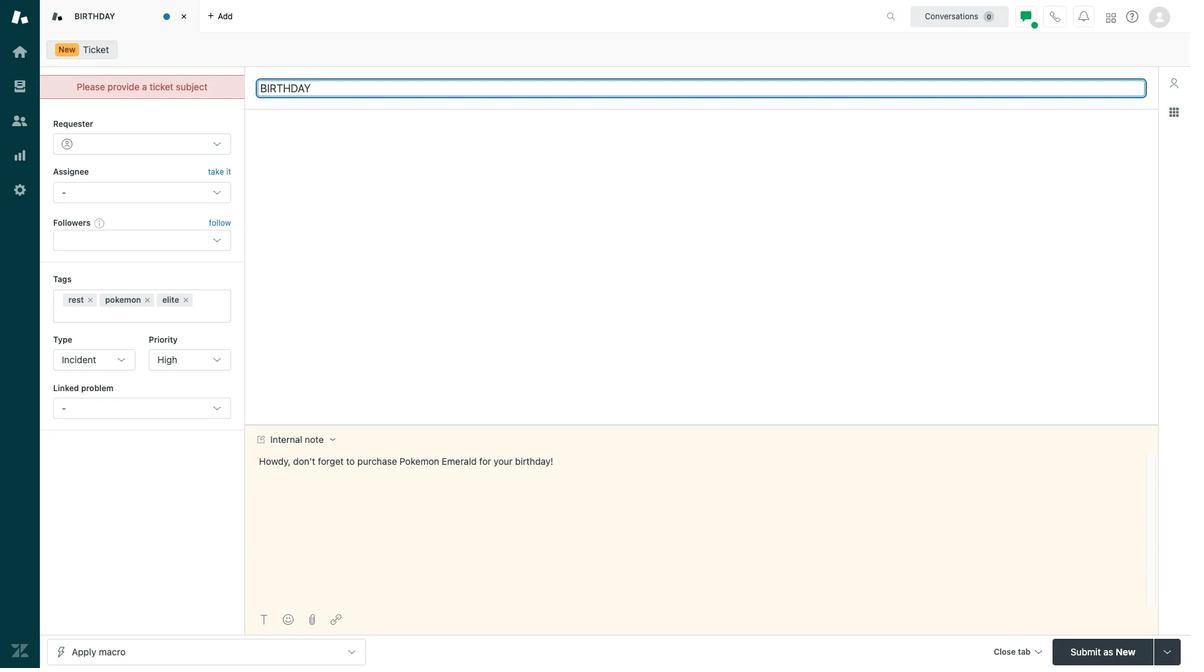 Task type: locate. For each thing, give the bounding box(es) containing it.
- down linked
[[62, 403, 66, 414]]

2 - from the top
[[62, 403, 66, 414]]

1 horizontal spatial remove image
[[182, 296, 190, 304]]

customer context image
[[1169, 78, 1179, 88]]

follow button
[[209, 217, 231, 229]]

- inside assignee element
[[62, 186, 66, 198]]

to
[[346, 455, 355, 467]]

conversations
[[925, 11, 978, 21]]

1 remove image from the left
[[144, 296, 152, 304]]

button displays agent's chat status as online. image
[[1021, 11, 1031, 22]]

- for assignee
[[62, 186, 66, 198]]

get started image
[[11, 43, 29, 60]]

note
[[305, 434, 324, 445]]

0 horizontal spatial remove image
[[144, 296, 152, 304]]

- down assignee on the left top
[[62, 186, 66, 198]]

linked
[[53, 383, 79, 393]]

Internal note composer Draft mode text field
[[251, 453, 1142, 481]]

secondary element
[[40, 37, 1190, 63]]

add attachment image
[[307, 614, 317, 625]]

main element
[[0, 0, 40, 668]]

remove image
[[86, 296, 94, 304]]

reporting image
[[11, 147, 29, 164]]

add
[[218, 11, 233, 21]]

incident button
[[53, 349, 135, 371]]

admin image
[[11, 181, 29, 199]]

remove image right the elite
[[182, 296, 190, 304]]

2 remove image from the left
[[182, 296, 190, 304]]

please provide a ticket subject
[[77, 81, 208, 92]]

birthday
[[74, 11, 115, 21]]

minimize composer image
[[696, 419, 707, 430]]

0 vertical spatial new
[[58, 44, 76, 54]]

1 vertical spatial -
[[62, 403, 66, 414]]

problem
[[81, 383, 113, 393]]

- for linked problem
[[62, 403, 66, 414]]

pokemon
[[400, 455, 439, 467]]

take it
[[208, 167, 231, 177]]

high
[[157, 354, 177, 365]]

incident
[[62, 354, 96, 365]]

notifications image
[[1078, 11, 1089, 22]]

1 horizontal spatial new
[[1116, 646, 1135, 657]]

0 vertical spatial -
[[62, 186, 66, 198]]

don't
[[293, 455, 315, 467]]

apply
[[72, 646, 96, 657]]

views image
[[11, 78, 29, 95]]

rest
[[68, 295, 84, 305]]

1 - from the top
[[62, 186, 66, 198]]

howdy, don't forget to purchase pokemon emerald for your birthday!
[[257, 455, 553, 467]]

remove image for pokemon
[[144, 296, 152, 304]]

- inside linked problem element
[[62, 403, 66, 414]]

take it button
[[208, 166, 231, 179]]

new left the ticket
[[58, 44, 76, 54]]

ticket
[[83, 44, 109, 55]]

new right 'as'
[[1116, 646, 1135, 657]]

remove image left the elite
[[144, 296, 152, 304]]

new
[[58, 44, 76, 54], [1116, 646, 1135, 657]]

elite
[[162, 295, 179, 305]]

assignee
[[53, 167, 89, 177]]

info on adding followers image
[[94, 218, 105, 228]]

as
[[1103, 646, 1113, 657]]

zendesk image
[[11, 642, 29, 659]]

followers element
[[53, 230, 231, 251]]

0 horizontal spatial new
[[58, 44, 76, 54]]

remove image
[[144, 296, 152, 304], [182, 296, 190, 304]]

linked problem element
[[53, 398, 231, 419]]

-
[[62, 186, 66, 198], [62, 403, 66, 414]]



Task type: vqa. For each thing, say whether or not it's contained in the screenshot.
followers element
yes



Task type: describe. For each thing, give the bounding box(es) containing it.
add button
[[199, 0, 241, 33]]

take
[[208, 167, 224, 177]]

macro
[[99, 646, 126, 657]]

format text image
[[259, 614, 270, 625]]

birthday!
[[515, 455, 553, 467]]

howdy,
[[259, 455, 291, 467]]

displays possible ticket submission types image
[[1162, 646, 1173, 657]]

remove image for elite
[[182, 296, 190, 304]]

customers image
[[11, 112, 29, 129]]

it
[[226, 167, 231, 177]]

purchase
[[357, 455, 397, 467]]

close tab
[[994, 646, 1031, 656]]

emerald
[[442, 455, 477, 467]]

ticket
[[150, 81, 173, 92]]

internal note button
[[245, 425, 346, 453]]

close
[[994, 646, 1016, 656]]

new inside secondary element
[[58, 44, 76, 54]]

tags
[[53, 274, 72, 284]]

apps image
[[1169, 107, 1179, 118]]

pokemon
[[105, 295, 141, 305]]

please
[[77, 81, 105, 92]]

linked problem
[[53, 383, 113, 393]]

submit
[[1071, 646, 1101, 657]]

a
[[142, 81, 147, 92]]

get help image
[[1126, 11, 1138, 23]]

requester element
[[53, 134, 231, 155]]

high button
[[149, 349, 231, 371]]

close image
[[177, 10, 191, 23]]

Followers field
[[63, 234, 203, 247]]

tabs tab list
[[40, 0, 873, 33]]

apply macro
[[72, 646, 126, 657]]

zendesk support image
[[11, 9, 29, 26]]

followers
[[53, 218, 90, 228]]

internal note
[[270, 434, 324, 445]]

close tab button
[[988, 639, 1047, 667]]

type
[[53, 334, 72, 344]]

internal
[[270, 434, 302, 445]]

add link (cmd k) image
[[331, 614, 341, 625]]

follow
[[209, 218, 231, 228]]

provide
[[108, 81, 140, 92]]

zendesk products image
[[1106, 13, 1116, 22]]

subject
[[176, 81, 208, 92]]

your
[[494, 455, 513, 467]]

submit as new
[[1071, 646, 1135, 657]]

requester
[[53, 119, 93, 129]]

tab
[[1018, 646, 1031, 656]]

insert emojis image
[[283, 614, 294, 625]]

forget
[[318, 455, 344, 467]]

birthday tab
[[40, 0, 199, 33]]

priority
[[149, 334, 178, 344]]

for
[[479, 455, 491, 467]]

1 vertical spatial new
[[1116, 646, 1135, 657]]

conversations button
[[910, 6, 1009, 27]]

Subject field
[[258, 80, 1145, 96]]

assignee element
[[53, 182, 231, 203]]



